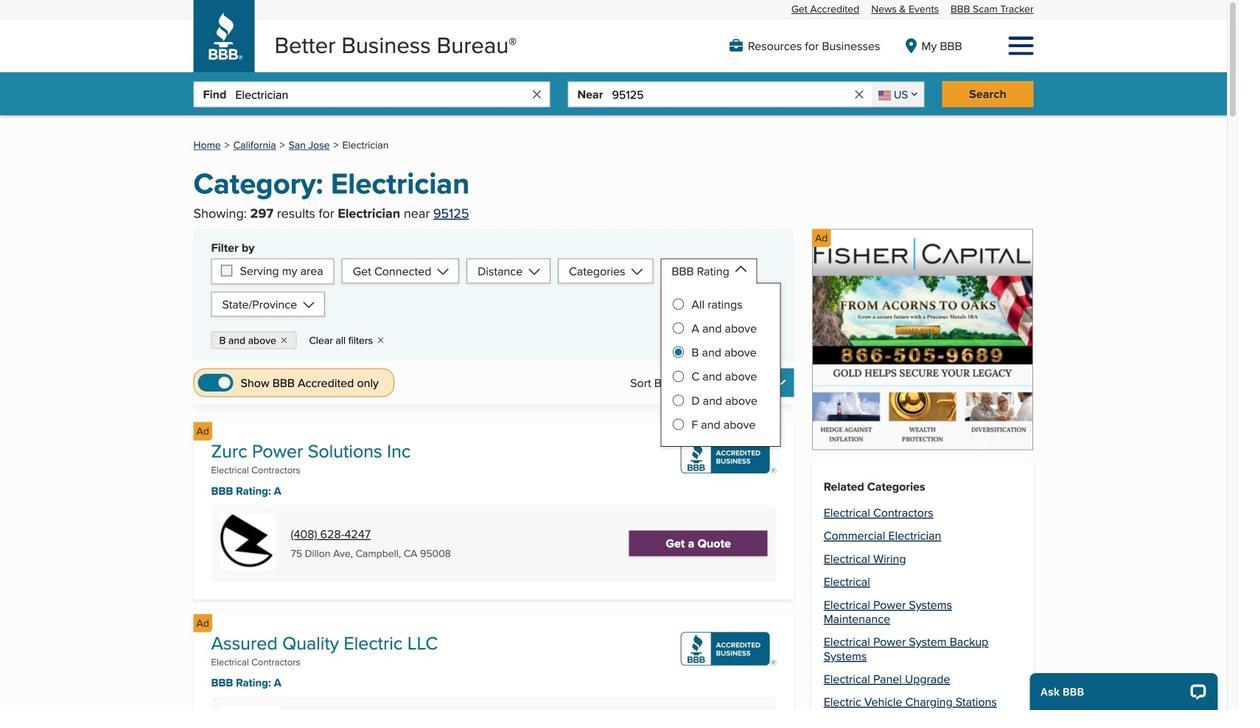 Task type: vqa. For each thing, say whether or not it's contained in the screenshot.
GROUP
yes



Task type: locate. For each thing, give the bounding box(es) containing it.
clear search image for the businesses, charities, category search box
[[531, 88, 544, 101]]

group
[[673, 297, 769, 431]]

clear search image
[[531, 88, 544, 101], [853, 88, 866, 101]]

1 accredited business image from the top
[[681, 440, 777, 474]]

None button
[[680, 368, 795, 397]]

2 clear search image from the left
[[853, 88, 866, 101]]

accredited business image
[[681, 440, 777, 474], [681, 632, 777, 666]]

1 vertical spatial accredited business image
[[681, 632, 777, 666]]

None field
[[872, 82, 924, 106]]

0 vertical spatial accredited business image
[[681, 440, 777, 474]]

1 clear search image from the left
[[531, 88, 544, 101]]

1 horizontal spatial clear search image
[[853, 88, 866, 101]]

0 horizontal spatial clear search image
[[531, 88, 544, 101]]



Task type: describe. For each thing, give the bounding box(es) containing it.
2 accredited business image from the top
[[681, 632, 777, 666]]

clear search image for 'city, state or zip' field
[[853, 88, 866, 101]]

businesses, charities, category search field
[[235, 82, 531, 106]]

city, state or zip field
[[612, 82, 853, 106]]

fisher capital llc image
[[813, 229, 1034, 450]]



